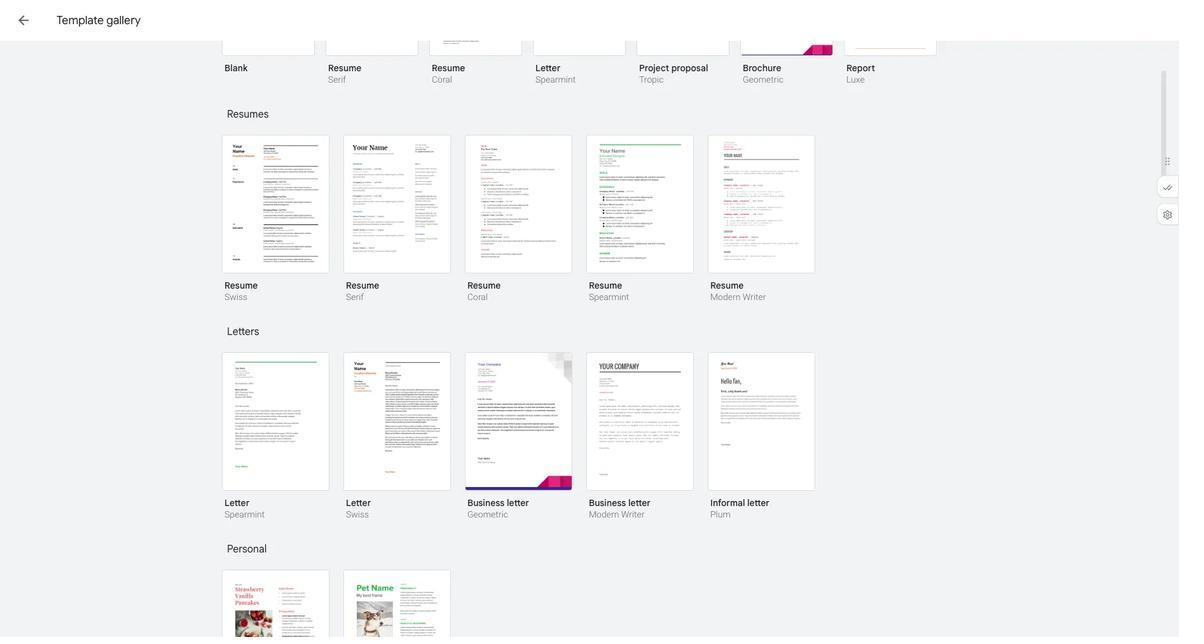 Task type: vqa. For each thing, say whether or not it's contained in the screenshot.


Task type: locate. For each thing, give the bounding box(es) containing it.
resume for list box containing blank
[[328, 62, 362, 74]]

2 resume option from the left
[[344, 135, 451, 304]]

letter spearmint
[[536, 62, 576, 85], [225, 498, 265, 520]]

0 horizontal spatial spearmint
[[225, 510, 265, 520]]

0 horizontal spatial letter
[[225, 498, 250, 509]]

2 vertical spatial spearmint
[[225, 510, 265, 520]]

coral
[[432, 74, 452, 85], [468, 292, 488, 302]]

letters
[[227, 326, 259, 338]]

resume serif inside list box
[[328, 62, 362, 85]]

1 horizontal spatial letter
[[346, 498, 371, 509]]

1 horizontal spatial option
[[344, 570, 451, 637]]

1 vertical spatial geometric
[[468, 510, 508, 520]]

0 horizontal spatial writer
[[621, 510, 645, 520]]

project proposal tropic
[[639, 62, 708, 85]]

3 letter from the left
[[748, 498, 770, 509]]

proposal
[[672, 62, 708, 74]]

1 horizontal spatial letter option
[[344, 352, 451, 522]]

template gallery
[[57, 13, 141, 27]]

docs link
[[41, 8, 102, 36]]

resume for 3rd the resume option from the right
[[468, 280, 501, 291]]

0 horizontal spatial resume coral
[[432, 62, 465, 85]]

2 horizontal spatial letter
[[536, 62, 561, 74]]

1 horizontal spatial letter spearmint
[[536, 62, 576, 85]]

0 horizontal spatial modern
[[589, 510, 619, 520]]

resume spearmint
[[589, 280, 629, 302]]

0 horizontal spatial letter option
[[222, 352, 330, 522]]

spearmint
[[536, 74, 576, 85], [589, 292, 629, 302], [225, 510, 265, 520]]

gallery
[[106, 13, 141, 27]]

0 horizontal spatial business letter option
[[465, 352, 573, 522]]

letter inside "business letter modern writer"
[[629, 498, 651, 509]]

1 horizontal spatial letter
[[629, 498, 651, 509]]

0 horizontal spatial swiss
[[225, 292, 248, 302]]

spearmint inside the resume option
[[589, 292, 629, 302]]

2 option from the left
[[344, 570, 451, 637]]

business inside 'business letter geometric'
[[468, 498, 505, 509]]

0 vertical spatial geometric
[[743, 74, 784, 85]]

letter swiss
[[346, 498, 371, 520]]

0 vertical spatial modern
[[711, 292, 741, 302]]

letter
[[536, 62, 561, 74], [225, 498, 250, 509], [346, 498, 371, 509]]

1 vertical spatial writer
[[621, 510, 645, 520]]

0 vertical spatial swiss
[[225, 292, 248, 302]]

1 horizontal spatial business letter option
[[587, 352, 694, 522]]

swiss
[[225, 292, 248, 302], [346, 510, 369, 520]]

letter spearmint inside 'letters' list box
[[225, 498, 265, 520]]

1 vertical spatial coral
[[468, 292, 488, 302]]

0 horizontal spatial business
[[468, 498, 505, 509]]

writer
[[743, 292, 766, 302], [621, 510, 645, 520]]

resumes list box
[[222, 135, 954, 319]]

0 horizontal spatial geometric
[[468, 510, 508, 520]]

serif inside the resume option
[[346, 292, 364, 302]]

4 resume option from the left
[[587, 135, 694, 304]]

5 resume option from the left
[[708, 135, 816, 304]]

1 horizontal spatial writer
[[743, 292, 766, 302]]

option
[[222, 570, 330, 637], [344, 570, 451, 637]]

swiss for letter
[[346, 510, 369, 520]]

1 vertical spatial letter spearmint
[[225, 498, 265, 520]]

personal list box
[[222, 570, 954, 637]]

1 horizontal spatial coral
[[468, 292, 488, 302]]

letter for business letter modern writer
[[629, 498, 651, 509]]

0 vertical spatial letter spearmint
[[536, 62, 576, 85]]

resume coral
[[432, 62, 465, 85], [468, 280, 501, 302]]

1 horizontal spatial resume coral
[[468, 280, 501, 302]]

1 vertical spatial resume coral
[[468, 280, 501, 302]]

business
[[468, 498, 505, 509], [589, 498, 626, 509]]

1 horizontal spatial swiss
[[346, 510, 369, 520]]

2 horizontal spatial letter
[[748, 498, 770, 509]]

1 horizontal spatial geometric
[[743, 74, 784, 85]]

1 vertical spatial spearmint
[[589, 292, 629, 302]]

resume
[[328, 62, 362, 74], [432, 62, 465, 74], [225, 280, 258, 291], [346, 280, 379, 291], [468, 280, 501, 291], [589, 280, 622, 291], [711, 280, 744, 291]]

1 horizontal spatial business
[[589, 498, 626, 509]]

0 horizontal spatial letter spearmint
[[225, 498, 265, 520]]

modern
[[711, 292, 741, 302], [589, 510, 619, 520]]

letter inside informal letter plum
[[748, 498, 770, 509]]

0 vertical spatial serif
[[328, 74, 346, 85]]

project
[[639, 62, 669, 74]]

0 vertical spatial spearmint
[[536, 74, 576, 85]]

business letter option
[[465, 352, 573, 522], [587, 352, 694, 522]]

choose template dialog dialog
[[0, 0, 1180, 637]]

2 business letter option from the left
[[587, 352, 694, 522]]

spearmint inside 'letters' list box
[[225, 510, 265, 520]]

1 business from the left
[[468, 498, 505, 509]]

brochure
[[743, 62, 782, 74]]

0 horizontal spatial coral
[[432, 74, 452, 85]]

1 vertical spatial swiss
[[346, 510, 369, 520]]

resume serif for list box containing blank
[[328, 62, 362, 85]]

list box
[[222, 0, 954, 102]]

coral inside the resume option
[[468, 292, 488, 302]]

2 letter from the left
[[629, 498, 651, 509]]

serif inside list box
[[328, 74, 346, 85]]

resume serif inside the resume option
[[346, 280, 379, 302]]

letters list box
[[222, 352, 954, 537]]

resume coral inside the resume option
[[468, 280, 501, 302]]

letter
[[507, 498, 529, 509], [629, 498, 651, 509], [748, 498, 770, 509]]

swiss inside "letter swiss"
[[346, 510, 369, 520]]

2 business from the left
[[589, 498, 626, 509]]

letter inside 'business letter geometric'
[[507, 498, 529, 509]]

0 horizontal spatial letter
[[507, 498, 529, 509]]

1 vertical spatial resume serif
[[346, 280, 379, 302]]

blank
[[225, 62, 248, 74]]

0 vertical spatial writer
[[743, 292, 766, 302]]

2 horizontal spatial spearmint
[[589, 292, 629, 302]]

0 vertical spatial coral
[[432, 74, 452, 85]]

geometric
[[743, 74, 784, 85], [468, 510, 508, 520]]

0 horizontal spatial option
[[222, 570, 330, 637]]

business inside "business letter modern writer"
[[589, 498, 626, 509]]

1 vertical spatial serif
[[346, 292, 364, 302]]

resume option
[[222, 135, 330, 304], [344, 135, 451, 304], [465, 135, 573, 304], [587, 135, 694, 304], [708, 135, 816, 304]]

2 letter option from the left
[[344, 352, 451, 522]]

serif
[[328, 74, 346, 85], [346, 292, 364, 302]]

resume serif for 2nd the resume option
[[346, 280, 379, 302]]

letter for first the letter option from the left
[[225, 498, 250, 509]]

swiss inside resume swiss
[[225, 292, 248, 302]]

writer inside "business letter modern writer"
[[621, 510, 645, 520]]

list box containing blank
[[222, 0, 954, 102]]

0 vertical spatial resume coral
[[432, 62, 465, 85]]

1 vertical spatial modern
[[589, 510, 619, 520]]

1 option from the left
[[222, 570, 330, 637]]

resume inside resume spearmint
[[589, 280, 622, 291]]

resume inside resume modern writer
[[711, 280, 744, 291]]

0 vertical spatial resume serif
[[328, 62, 362, 85]]

resume serif
[[328, 62, 362, 85], [346, 280, 379, 302]]

letter spearmint inside list box
[[536, 62, 576, 85]]

serif for 2nd the resume option
[[346, 292, 364, 302]]

geometric inside 'business letter geometric'
[[468, 510, 508, 520]]

letter option
[[222, 352, 330, 522], [344, 352, 451, 522]]

1 letter from the left
[[507, 498, 529, 509]]

1 horizontal spatial modern
[[711, 292, 741, 302]]



Task type: describe. For each thing, give the bounding box(es) containing it.
luxe
[[847, 74, 865, 85]]

informal letter plum
[[711, 498, 770, 520]]

docs
[[71, 12, 102, 29]]

resume for 5th the resume option from the right
[[225, 280, 258, 291]]

serif for list box containing blank
[[328, 74, 346, 85]]

letter for business letter geometric
[[507, 498, 529, 509]]

personal
[[227, 543, 267, 556]]

coral inside list box
[[432, 74, 452, 85]]

resume for 4th the resume option from left
[[589, 280, 622, 291]]

informal
[[711, 498, 745, 509]]

resume for 2nd the resume option
[[346, 280, 379, 291]]

3 resume option from the left
[[465, 135, 573, 304]]

1 resume option from the left
[[222, 135, 330, 304]]

1 letter option from the left
[[222, 352, 330, 522]]

swiss for resume
[[225, 292, 248, 302]]

writer inside resume modern writer
[[743, 292, 766, 302]]

report luxe
[[847, 62, 875, 85]]

letter for second the letter option from the left
[[346, 498, 371, 509]]

tropic
[[639, 74, 664, 85]]

modern inside resume modern writer
[[711, 292, 741, 302]]

1 business letter option from the left
[[465, 352, 573, 522]]

geometric inside list box
[[743, 74, 784, 85]]

plum
[[711, 510, 731, 520]]

1 horizontal spatial spearmint
[[536, 74, 576, 85]]

resume for first the resume option from the right
[[711, 280, 744, 291]]

resume swiss
[[225, 280, 258, 302]]

informal letter option
[[708, 352, 816, 522]]

modern inside "business letter modern writer"
[[589, 510, 619, 520]]

business letter geometric
[[468, 498, 529, 520]]

resume coral inside list box
[[432, 62, 465, 85]]

template
[[57, 13, 104, 27]]

report
[[847, 62, 875, 74]]

letter for informal letter plum
[[748, 498, 770, 509]]

brochure geometric
[[743, 62, 784, 85]]

business for business letter geometric
[[468, 498, 505, 509]]

business for business letter modern writer
[[589, 498, 626, 509]]

business letter modern writer
[[589, 498, 651, 520]]

resume modern writer
[[711, 280, 766, 302]]

resumes
[[227, 108, 269, 121]]



